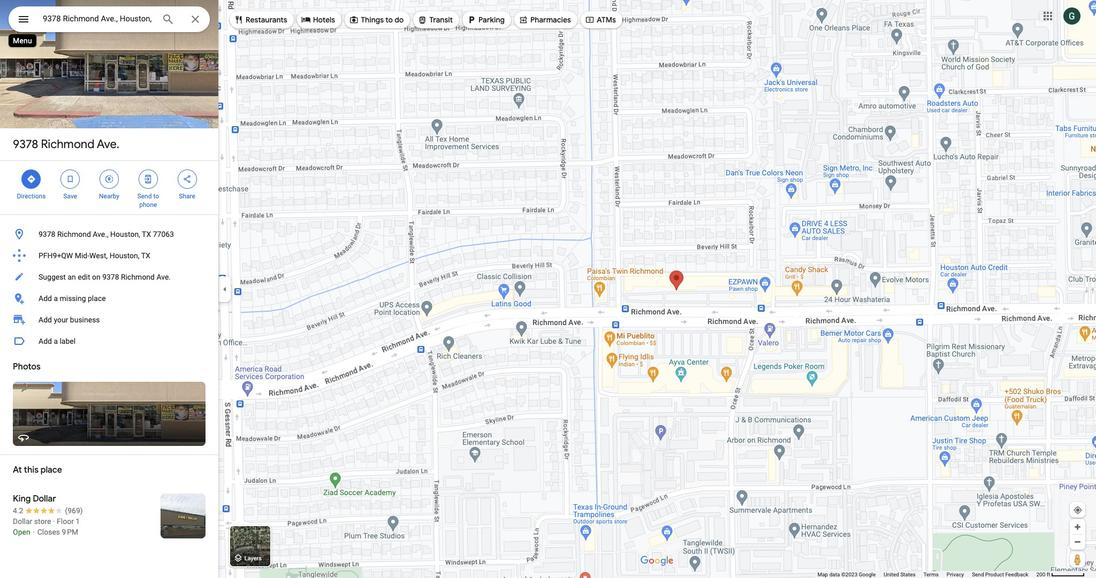 Task type: vqa. For each thing, say whether or not it's contained in the screenshot.
field inside '2620 W Michigan Ave, Kalamazoo, MI 49006' FIELD
no



Task type: locate. For each thing, give the bounding box(es) containing it.
1 add from the top
[[39, 294, 52, 303]]

tx
[[142, 230, 151, 239], [141, 252, 150, 260]]

2 a from the top
[[54, 337, 58, 346]]

send
[[137, 193, 152, 200], [972, 572, 984, 578]]

footer inside "google maps" element
[[818, 572, 1037, 579]]

ave.
[[97, 137, 119, 152], [157, 273, 171, 282]]

houston,
[[110, 230, 140, 239], [110, 252, 139, 260]]

0 vertical spatial a
[[54, 294, 58, 303]]

1 vertical spatial dollar
[[13, 518, 32, 526]]

privacy
[[947, 572, 964, 578]]

0 vertical spatial send
[[137, 193, 152, 200]]


[[349, 14, 359, 26]]

9378 up pfh9+qw
[[39, 230, 55, 239]]

 things to do
[[349, 14, 404, 26]]

dollar
[[33, 494, 56, 505], [13, 518, 32, 526]]

data
[[830, 572, 840, 578]]

google
[[859, 572, 876, 578]]

send inside send to phone
[[137, 193, 152, 200]]

google account: greg robinson  
(robinsongreg175@gmail.com) image
[[1064, 7, 1081, 24]]

1 vertical spatial add
[[39, 316, 52, 324]]

a for label
[[54, 337, 58, 346]]

0 vertical spatial 9378
[[13, 137, 38, 152]]

1 vertical spatial send
[[972, 572, 984, 578]]

 atms
[[585, 14, 616, 26]]

ave. up the ""
[[97, 137, 119, 152]]

4.2 stars 969 reviews image
[[13, 506, 83, 517]]

dollar up the open
[[13, 518, 32, 526]]

tx down 9378 richmond ave., houston, tx 77063 button
[[141, 252, 150, 260]]

king
[[13, 494, 31, 505]]

to up phone
[[153, 193, 159, 200]]

0 vertical spatial to
[[386, 15, 393, 25]]

tx for 9378 richmond ave., houston, tx 77063
[[142, 230, 151, 239]]

add left "label"
[[39, 337, 52, 346]]

pharmacies
[[531, 15, 571, 25]]

1 vertical spatial houston,
[[110, 252, 139, 260]]

0 vertical spatial place
[[88, 294, 106, 303]]

77063
[[153, 230, 174, 239]]

add a missing place
[[39, 294, 106, 303]]

a left missing in the left bottom of the page
[[54, 294, 58, 303]]

richmond for ave.,
[[57, 230, 91, 239]]

1 vertical spatial to
[[153, 193, 159, 200]]

1 vertical spatial tx
[[141, 252, 150, 260]]

 restaurants
[[234, 14, 287, 26]]

to left the do
[[386, 15, 393, 25]]

photos
[[13, 362, 41, 373]]

2 vertical spatial 9378
[[102, 273, 119, 282]]

1 horizontal spatial to
[[386, 15, 393, 25]]

1
[[76, 518, 80, 526]]

1 horizontal spatial ave.
[[157, 273, 171, 282]]

1 horizontal spatial dollar
[[33, 494, 56, 505]]

dollar up 4.2 stars 969 reviews image
[[33, 494, 56, 505]]

richmond
[[41, 137, 94, 152], [57, 230, 91, 239], [121, 273, 155, 282]]

 parking
[[467, 14, 505, 26]]

footer containing map data ©2023 google
[[818, 572, 1037, 579]]

a
[[54, 294, 58, 303], [54, 337, 58, 346]]

2 vertical spatial richmond
[[121, 273, 155, 282]]

1 vertical spatial ave.
[[157, 273, 171, 282]]

at this place
[[13, 465, 62, 476]]

none field inside 9378 richmond ave., houston, tx 77063 field
[[43, 12, 153, 25]]

richmond up the add a missing place button
[[121, 273, 155, 282]]

9378
[[13, 137, 38, 152], [39, 230, 55, 239], [102, 273, 119, 282]]

label
[[60, 337, 76, 346]]

3 add from the top
[[39, 337, 52, 346]]

1 horizontal spatial send
[[972, 572, 984, 578]]

add down suggest at the top of page
[[39, 294, 52, 303]]

2 vertical spatial add
[[39, 337, 52, 346]]


[[26, 173, 36, 185]]

footer
[[818, 572, 1037, 579]]

houston, right west,
[[110, 252, 139, 260]]

0 horizontal spatial dollar
[[13, 518, 32, 526]]

place
[[88, 294, 106, 303], [41, 465, 62, 476]]

suggest an edit on 9378 richmond ave.
[[39, 273, 171, 282]]

0 horizontal spatial ave.
[[97, 137, 119, 152]]

0 horizontal spatial place
[[41, 465, 62, 476]]

richmond up mid-
[[57, 230, 91, 239]]

open
[[13, 528, 30, 537]]

None field
[[43, 12, 153, 25]]

houston, right ave.,
[[110, 230, 140, 239]]

on
[[92, 273, 100, 282]]

pfh9+qw mid-west, houston, tx
[[39, 252, 150, 260]]


[[104, 173, 114, 185]]

nearby
[[99, 193, 119, 200]]

add a label
[[39, 337, 76, 346]]

states
[[901, 572, 916, 578]]

0 vertical spatial tx
[[142, 230, 151, 239]]

send up phone
[[137, 193, 152, 200]]

2 add from the top
[[39, 316, 52, 324]]

0 vertical spatial houston,
[[110, 230, 140, 239]]

1 a from the top
[[54, 294, 58, 303]]

1 vertical spatial a
[[54, 337, 58, 346]]

0 horizontal spatial to
[[153, 193, 159, 200]]

place right this
[[41, 465, 62, 476]]

a left "label"
[[54, 337, 58, 346]]

ave. down 77063
[[157, 273, 171, 282]]

0 horizontal spatial 9378
[[13, 137, 38, 152]]

1 horizontal spatial place
[[88, 294, 106, 303]]

1 vertical spatial richmond
[[57, 230, 91, 239]]

send inside button
[[972, 572, 984, 578]]

richmond up 
[[41, 137, 94, 152]]

9378 right the on on the top of the page
[[102, 273, 119, 282]]

zoom in image
[[1074, 524, 1082, 532]]

suggest
[[39, 273, 66, 282]]

place down the on on the top of the page
[[88, 294, 106, 303]]

0 horizontal spatial send
[[137, 193, 152, 200]]

add for add a label
[[39, 337, 52, 346]]

restaurants
[[246, 15, 287, 25]]

add
[[39, 294, 52, 303], [39, 316, 52, 324], [39, 337, 52, 346]]

collapse side panel image
[[219, 283, 231, 295]]


[[418, 14, 427, 26]]

0 vertical spatial richmond
[[41, 137, 94, 152]]

dollar store · floor 1 open ⋅ closes 9 pm
[[13, 518, 80, 537]]


[[585, 14, 595, 26]]

send left the product
[[972, 572, 984, 578]]

1 vertical spatial 9378
[[39, 230, 55, 239]]

add your business link
[[0, 309, 218, 331]]

add for add your business
[[39, 316, 52, 324]]


[[234, 14, 244, 26]]

9378 up the 
[[13, 137, 38, 152]]

houston, for west,
[[110, 252, 139, 260]]

0 vertical spatial ave.
[[97, 137, 119, 152]]

houston, for ave.,
[[110, 230, 140, 239]]


[[182, 173, 192, 185]]

terms button
[[924, 572, 939, 579]]

 pharmacies
[[519, 14, 571, 26]]

·
[[53, 518, 55, 526]]

add left your
[[39, 316, 52, 324]]

0 vertical spatial add
[[39, 294, 52, 303]]

tx left 77063
[[142, 230, 151, 239]]

1 horizontal spatial 9378
[[39, 230, 55, 239]]

 hotels
[[301, 14, 335, 26]]

ave. inside button
[[157, 273, 171, 282]]

0 vertical spatial dollar
[[33, 494, 56, 505]]

store
[[34, 518, 51, 526]]



Task type: describe. For each thing, give the bounding box(es) containing it.
⋅
[[32, 528, 35, 537]]

200
[[1037, 572, 1046, 578]]

send product feedback
[[972, 572, 1029, 578]]

send for send to phone
[[137, 193, 152, 200]]


[[467, 14, 477, 26]]

missing
[[60, 294, 86, 303]]

9 pm
[[62, 528, 78, 537]]

zoom out image
[[1074, 539, 1082, 547]]

add a missing place button
[[0, 288, 218, 309]]

©2023
[[842, 572, 858, 578]]

pfh9+qw mid-west, houston, tx button
[[0, 245, 218, 267]]

9378 richmond ave., houston, tx 77063 button
[[0, 224, 218, 245]]

pfh9+qw
[[39, 252, 73, 260]]

mid-
[[75, 252, 89, 260]]

to inside  things to do
[[386, 15, 393, 25]]

(969)
[[65, 507, 83, 516]]

9378 richmond ave.
[[13, 137, 119, 152]]

 button
[[9, 6, 39, 34]]

closes
[[37, 528, 60, 537]]

united states
[[884, 572, 916, 578]]

 transit
[[418, 14, 453, 26]]

king dollar
[[13, 494, 56, 505]]

feedback
[[1006, 572, 1029, 578]]

send to phone
[[137, 193, 159, 209]]

united states button
[[884, 572, 916, 579]]

map data ©2023 google
[[818, 572, 876, 578]]

200 ft button
[[1037, 572, 1085, 578]]

9378 for 9378 richmond ave.
[[13, 137, 38, 152]]

product
[[986, 572, 1004, 578]]

atms
[[597, 15, 616, 25]]

hotels
[[313, 15, 335, 25]]

send for send product feedback
[[972, 572, 984, 578]]


[[65, 173, 75, 185]]

ft
[[1047, 572, 1051, 578]]


[[519, 14, 528, 26]]

privacy button
[[947, 572, 964, 579]]

this
[[24, 465, 39, 476]]

an
[[68, 273, 76, 282]]

suggest an edit on 9378 richmond ave. button
[[0, 267, 218, 288]]

things
[[361, 15, 384, 25]]

show street view coverage image
[[1070, 552, 1086, 568]]

united
[[884, 572, 899, 578]]

add for add a missing place
[[39, 294, 52, 303]]

a for missing
[[54, 294, 58, 303]]

map
[[818, 572, 828, 578]]

floor
[[57, 518, 74, 526]]

actions for 9378 richmond ave. region
[[0, 161, 218, 215]]

richmond for ave.
[[41, 137, 94, 152]]

dollar inside dollar store · floor 1 open ⋅ closes 9 pm
[[13, 518, 32, 526]]

business
[[70, 316, 100, 324]]

show your location image
[[1073, 506, 1083, 516]]

1 vertical spatial place
[[41, 465, 62, 476]]

do
[[395, 15, 404, 25]]

place inside button
[[88, 294, 106, 303]]

2 horizontal spatial 9378
[[102, 273, 119, 282]]

layers
[[245, 556, 262, 563]]

parking
[[479, 15, 505, 25]]

9378 richmond ave., houston, tx 77063
[[39, 230, 174, 239]]

edit
[[78, 273, 90, 282]]

add a label button
[[0, 331, 218, 352]]

4.2
[[13, 507, 23, 516]]


[[301, 14, 311, 26]]

send product feedback button
[[972, 572, 1029, 579]]

add your business
[[39, 316, 100, 324]]

google maps element
[[0, 0, 1096, 579]]

to inside send to phone
[[153, 193, 159, 200]]

transit
[[430, 15, 453, 25]]

save
[[63, 193, 77, 200]]

your
[[54, 316, 68, 324]]

200 ft
[[1037, 572, 1051, 578]]

9378 Richmond Ave., Houston, TX 77063 field
[[9, 6, 210, 32]]

directions
[[17, 193, 46, 200]]

terms
[[924, 572, 939, 578]]

tx for pfh9+qw mid-west, houston, tx
[[141, 252, 150, 260]]

 search field
[[9, 6, 210, 34]]

9378 richmond ave. main content
[[0, 0, 218, 579]]

ave.,
[[93, 230, 108, 239]]

share
[[179, 193, 195, 200]]


[[143, 173, 153, 185]]

9378 for 9378 richmond ave., houston, tx 77063
[[39, 230, 55, 239]]


[[17, 12, 30, 27]]

at
[[13, 465, 22, 476]]

west,
[[89, 252, 108, 260]]

phone
[[139, 201, 157, 209]]



